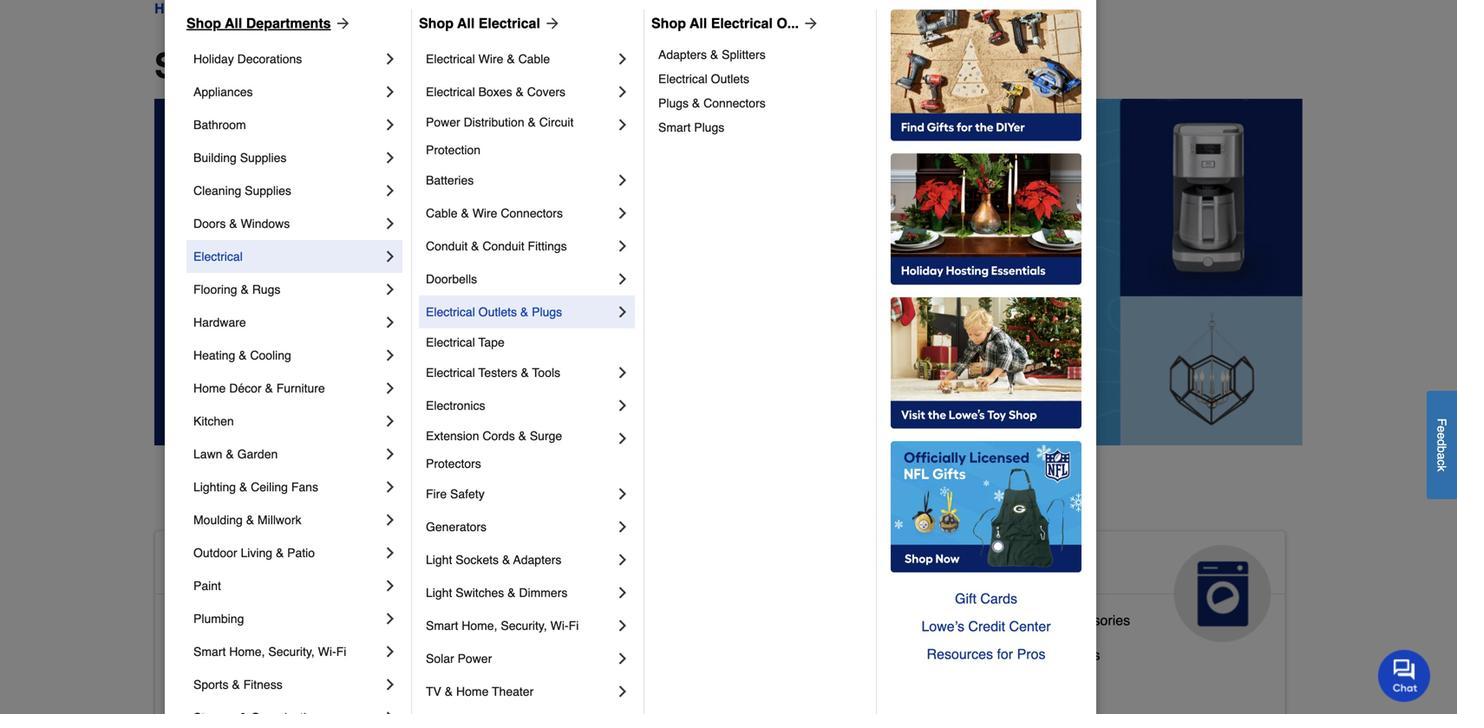 Task type: locate. For each thing, give the bounding box(es) containing it.
wi- down plumbing link in the bottom left of the page
[[318, 645, 336, 659]]

connectors up smart plugs link
[[704, 96, 766, 110]]

wi- for chevron right icon related to 'smart home, security, wi-fi' link to the left
[[318, 645, 336, 659]]

chevron right image for moulding & millwork 'link'
[[382, 512, 399, 529]]

1 vertical spatial outlets
[[479, 305, 517, 319]]

lawn & garden
[[193, 448, 278, 461]]

appliances link up chillers
[[928, 532, 1285, 643]]

departments for shop all departments
[[303, 46, 516, 86]]

appliances
[[193, 85, 253, 99], [942, 552, 1072, 580]]

kitchen link
[[193, 405, 382, 438]]

appliance parts & accessories
[[942, 613, 1130, 629]]

lighting & ceiling fans link
[[193, 471, 382, 504]]

chevron right image for electronics
[[614, 397, 631, 415]]

furniture down heating & cooling 'link'
[[276, 382, 325, 396]]

&
[[710, 48, 718, 62], [507, 52, 515, 66], [516, 85, 524, 99], [692, 96, 700, 110], [528, 115, 536, 129], [461, 206, 469, 220], [229, 217, 237, 231], [471, 239, 479, 253], [241, 283, 249, 297], [520, 305, 528, 319], [239, 349, 247, 363], [521, 366, 529, 380], [265, 382, 273, 396], [518, 429, 526, 443], [226, 448, 234, 461], [239, 481, 247, 494], [246, 514, 254, 527], [276, 546, 284, 560], [643, 552, 661, 580], [502, 553, 510, 567], [508, 586, 516, 600], [1043, 613, 1052, 629], [1005, 647, 1015, 664], [674, 675, 684, 691], [232, 678, 240, 692], [276, 682, 285, 698], [445, 685, 453, 699]]

1 accessible from the top
[[169, 552, 296, 580]]

electrical up the electronics
[[426, 366, 475, 380]]

holiday hosting essentials. image
[[891, 154, 1082, 285]]

shop all electrical link
[[419, 13, 561, 34]]

e up b on the bottom right of page
[[1435, 433, 1449, 440]]

3 accessible from the top
[[169, 647, 235, 664]]

electrical for electrical wire & cable
[[426, 52, 475, 66]]

appliance
[[942, 613, 1003, 629]]

chevron right image for kitchen
[[382, 413, 399, 430]]

1 vertical spatial appliances
[[942, 552, 1072, 580]]

tools
[[532, 366, 560, 380]]

0 horizontal spatial fi
[[336, 645, 346, 659]]

furniture
[[276, 382, 325, 396], [688, 675, 743, 691]]

power distribution & circuit protection
[[426, 115, 577, 157]]

1 horizontal spatial security,
[[501, 619, 547, 633]]

fi up the sports & fitness link
[[336, 645, 346, 659]]

fi for right 'smart home, security, wi-fi' link
[[569, 619, 579, 633]]

generators
[[426, 520, 487, 534]]

plugs down plugs & connectors at the top of the page
[[694, 121, 725, 134]]

chat invite button image
[[1378, 650, 1431, 703]]

chevron right image for building supplies link at the top left of page
[[382, 149, 399, 167]]

1 light from the top
[[426, 553, 452, 567]]

0 vertical spatial pet
[[668, 552, 705, 580]]

cable up covers
[[518, 52, 550, 66]]

1 vertical spatial cable
[[426, 206, 458, 220]]

cable down batteries
[[426, 206, 458, 220]]

security, down light switches & dimmers link
[[501, 619, 547, 633]]

0 vertical spatial fi
[[569, 619, 579, 633]]

chevron right image for heating & cooling 'link'
[[382, 347, 399, 364]]

moulding & millwork link
[[193, 504, 382, 537]]

chevron right image
[[382, 116, 399, 134], [614, 116, 631, 134], [382, 149, 399, 167], [614, 172, 631, 189], [382, 182, 399, 200], [614, 205, 631, 222], [382, 215, 399, 232], [614, 238, 631, 255], [382, 248, 399, 265], [382, 281, 399, 298], [382, 347, 399, 364], [382, 380, 399, 397], [614, 486, 631, 503], [382, 512, 399, 529], [614, 519, 631, 536], [614, 585, 631, 602], [382, 611, 399, 628], [614, 618, 631, 635], [382, 644, 399, 661], [614, 684, 631, 701]]

1 vertical spatial security,
[[268, 645, 315, 659]]

1 arrow right image from the left
[[331, 15, 352, 32]]

1 horizontal spatial adapters
[[658, 48, 707, 62]]

smart home, security, wi-fi down light switches & dimmers
[[426, 619, 579, 633]]

0 vertical spatial light
[[426, 553, 452, 567]]

garden
[[237, 448, 278, 461]]

electrical for electrical outlets
[[658, 72, 708, 86]]

outlets up tape
[[479, 305, 517, 319]]

chevron right image for holiday decorations
[[382, 50, 399, 68]]

0 horizontal spatial adapters
[[513, 553, 562, 567]]

& down batteries
[[461, 206, 469, 220]]

conduit up doorbells
[[426, 239, 468, 253]]

0 vertical spatial appliances link
[[193, 75, 382, 108]]

0 horizontal spatial outlets
[[479, 305, 517, 319]]

livestock
[[556, 641, 614, 657]]

0 vertical spatial smart home, security, wi-fi
[[426, 619, 579, 633]]

smart home, security, wi-fi link down light switches & dimmers
[[426, 610, 614, 643]]

fittings
[[528, 239, 567, 253]]

1 horizontal spatial outlets
[[711, 72, 749, 86]]

0 horizontal spatial connectors
[[501, 206, 563, 220]]

bathroom link
[[193, 108, 382, 141]]

livestock supplies
[[556, 641, 671, 657]]

light left the switches
[[426, 586, 452, 600]]

0 horizontal spatial home,
[[229, 645, 265, 659]]

adapters up "electrical outlets"
[[658, 48, 707, 62]]

chevron right image for light sockets & adapters
[[614, 552, 631, 569]]

supplies up windows
[[245, 184, 291, 198]]

0 vertical spatial outlets
[[711, 72, 749, 86]]

shop
[[154, 46, 241, 86]]

center
[[1009, 619, 1051, 635]]

& right décor
[[265, 382, 273, 396]]

cords
[[483, 429, 515, 443]]

& right "lawn"
[[226, 448, 234, 461]]

1 conduit from the left
[[426, 239, 468, 253]]

& right houses, at the left of the page
[[674, 675, 684, 691]]

smart for right 'smart home, security, wi-fi' link
[[426, 619, 458, 633]]

& right doors
[[229, 217, 237, 231]]

0 horizontal spatial shop
[[186, 15, 221, 31]]

outlets
[[711, 72, 749, 86], [479, 305, 517, 319]]

& right entry
[[276, 682, 285, 698]]

extension cords & surge protectors
[[426, 429, 566, 471]]

& left rugs
[[241, 283, 249, 297]]

security, for chevron right icon corresponding to right 'smart home, security, wi-fi' link
[[501, 619, 547, 633]]

smart
[[658, 121, 691, 134], [426, 619, 458, 633], [193, 645, 226, 659]]

plugs up smart plugs at the top left
[[658, 96, 689, 110]]

light for light switches & dimmers
[[426, 586, 452, 600]]

power up the protection on the left of page
[[426, 115, 460, 129]]

connectors down the batteries link
[[501, 206, 563, 220]]

chevron right image for electrical outlets & plugs
[[614, 304, 631, 321]]

smart home, security, wi-fi up "fitness"
[[193, 645, 346, 659]]

1 vertical spatial wi-
[[318, 645, 336, 659]]

0 vertical spatial adapters
[[658, 48, 707, 62]]

wine
[[1019, 647, 1050, 664]]

2 light from the top
[[426, 586, 452, 600]]

theater
[[492, 685, 534, 699]]

chevron right image for generators link
[[614, 519, 631, 536]]

chevron right image for 'smart home, security, wi-fi' link to the left
[[382, 644, 399, 661]]

wire
[[479, 52, 504, 66], [472, 206, 497, 220]]

1 horizontal spatial appliances
[[942, 552, 1072, 580]]

officially licensed n f l gifts. shop now. image
[[891, 442, 1082, 573]]

security, up the sports & fitness link
[[268, 645, 315, 659]]

all down the shop all departments link on the left
[[250, 46, 294, 86]]

chevron right image for electrical boxes & covers
[[614, 83, 631, 101]]

surge
[[530, 429, 562, 443]]

windows
[[241, 217, 290, 231]]

smart for smart plugs link
[[658, 121, 691, 134]]

security,
[[501, 619, 547, 633], [268, 645, 315, 659]]

1 vertical spatial home,
[[229, 645, 265, 659]]

holiday decorations link
[[193, 43, 382, 75]]

departments down shop all electrical
[[303, 46, 516, 86]]

0 horizontal spatial security,
[[268, 645, 315, 659]]

light inside light sockets & adapters link
[[426, 553, 452, 567]]

smart plugs link
[[658, 115, 864, 140]]

chevron right image for extension cords & surge protectors
[[614, 430, 631, 448]]

2 accessible from the top
[[169, 613, 235, 629]]

shop up 'holiday'
[[186, 15, 221, 31]]

adapters inside light sockets & adapters link
[[513, 553, 562, 567]]

plumbing link
[[193, 603, 382, 636]]

plugs up electrical tape link
[[532, 305, 562, 319]]

wire up conduit & conduit fittings
[[472, 206, 497, 220]]

k
[[1435, 466, 1449, 472]]

2 horizontal spatial smart
[[658, 121, 691, 134]]

tape
[[478, 336, 505, 350]]

& up smart plugs at the top left
[[692, 96, 700, 110]]

1 vertical spatial smart home, security, wi-fi
[[193, 645, 346, 659]]

& right cords
[[518, 429, 526, 443]]

light down generators
[[426, 553, 452, 567]]

1 horizontal spatial pet
[[668, 552, 705, 580]]

1 horizontal spatial fi
[[569, 619, 579, 633]]

1 horizontal spatial appliances link
[[928, 532, 1285, 643]]

shop for shop all electrical o...
[[651, 15, 686, 31]]

1 horizontal spatial home,
[[462, 619, 497, 633]]

0 vertical spatial wi-
[[551, 619, 569, 633]]

accessible home link
[[155, 532, 512, 643]]

0 horizontal spatial smart
[[193, 645, 226, 659]]

& left dimmers
[[508, 586, 516, 600]]

appliances link down decorations
[[193, 75, 382, 108]]

0 horizontal spatial appliances
[[193, 85, 253, 99]]

1 vertical spatial wire
[[472, 206, 497, 220]]

0 vertical spatial smart
[[658, 121, 691, 134]]

appliances link
[[193, 75, 382, 108], [928, 532, 1285, 643]]

electronics
[[426, 399, 485, 413]]

2 horizontal spatial plugs
[[694, 121, 725, 134]]

entry
[[239, 682, 272, 698]]

2 horizontal spatial shop
[[651, 15, 686, 31]]

& left tools
[[521, 366, 529, 380]]

accessible bedroom
[[169, 647, 296, 664]]

home, down the switches
[[462, 619, 497, 633]]

care
[[556, 580, 610, 608]]

f
[[1435, 419, 1449, 426]]

smart home, security, wi-fi for 'smart home, security, wi-fi' link to the left
[[193, 645, 346, 659]]

wi-
[[551, 619, 569, 633], [318, 645, 336, 659]]

arrow right image up electrical wire & cable link
[[540, 15, 561, 32]]

bathroom up building
[[193, 118, 246, 132]]

fi up livestock
[[569, 619, 579, 633]]

2 vertical spatial plugs
[[532, 305, 562, 319]]

0 horizontal spatial wi-
[[318, 645, 336, 659]]

2 arrow right image from the left
[[540, 15, 561, 32]]

& left ceiling
[[239, 481, 247, 494]]

chevron right image for cable & wire connectors link
[[614, 205, 631, 222]]

home
[[154, 0, 193, 16], [193, 382, 226, 396], [303, 552, 370, 580], [289, 682, 326, 698], [456, 685, 489, 699]]

bathroom
[[193, 118, 246, 132], [239, 613, 300, 629]]

0 vertical spatial home,
[[462, 619, 497, 633]]

1 vertical spatial supplies
[[245, 184, 291, 198]]

plugs
[[658, 96, 689, 110], [694, 121, 725, 134], [532, 305, 562, 319]]

cleaning
[[193, 184, 241, 198]]

furniture right houses, at the left of the page
[[688, 675, 743, 691]]

departments for shop all departments
[[246, 15, 331, 31]]

0 vertical spatial plugs
[[658, 96, 689, 110]]

1 horizontal spatial shop
[[419, 15, 454, 31]]

visit the lowe's toy shop. image
[[891, 298, 1082, 429]]

heating & cooling
[[193, 349, 291, 363]]

wire up boxes
[[479, 52, 504, 66]]

electrical down shop all electrical
[[426, 52, 475, 66]]

wi- up livestock
[[551, 619, 569, 633]]

parts
[[1007, 613, 1039, 629]]

light inside light switches & dimmers link
[[426, 586, 452, 600]]

1 horizontal spatial plugs
[[658, 96, 689, 110]]

power inside power distribution & circuit protection
[[426, 115, 460, 129]]

smart up the "sports"
[[193, 645, 226, 659]]

0 vertical spatial appliances
[[193, 85, 253, 99]]

2 vertical spatial supplies
[[617, 641, 671, 657]]

smart home, security, wi-fi link
[[426, 610, 614, 643], [193, 636, 382, 669]]

0 horizontal spatial arrow right image
[[331, 15, 352, 32]]

supplies up the cleaning supplies
[[240, 151, 287, 165]]

patio
[[287, 546, 315, 560]]

3 shop from the left
[[651, 15, 686, 31]]

all up adapters & splitters
[[690, 15, 707, 31]]

smart up solar
[[426, 619, 458, 633]]

1 horizontal spatial furniture
[[688, 675, 743, 691]]

electrical down adapters & splitters
[[658, 72, 708, 86]]

1 horizontal spatial cable
[[518, 52, 550, 66]]

electrical wire & cable
[[426, 52, 550, 66]]

electrical boxes & covers link
[[426, 75, 614, 108]]

supplies up houses, at the left of the page
[[617, 641, 671, 657]]

0 vertical spatial security,
[[501, 619, 547, 633]]

4 accessible from the top
[[169, 682, 235, 698]]

1 vertical spatial fi
[[336, 645, 346, 659]]

0 horizontal spatial cable
[[426, 206, 458, 220]]

0 vertical spatial cable
[[518, 52, 550, 66]]

fi
[[569, 619, 579, 633], [336, 645, 346, 659]]

for
[[997, 647, 1013, 663]]

0 horizontal spatial plugs
[[532, 305, 562, 319]]

outlets down the splitters
[[711, 72, 749, 86]]

0 horizontal spatial appliances link
[[193, 75, 382, 108]]

all for shop all departments
[[225, 15, 242, 31]]

chevron right image for flooring & rugs link
[[382, 281, 399, 298]]

1 horizontal spatial arrow right image
[[540, 15, 561, 32]]

lawn & garden link
[[193, 438, 382, 471]]

& left pros
[[1005, 647, 1015, 664]]

chevron right image for "bathroom" link
[[382, 116, 399, 134]]

arrow right image inside "shop all electrical" link
[[540, 15, 561, 32]]

electrical down doorbells
[[426, 305, 475, 319]]

batteries
[[426, 173, 474, 187]]

home décor & furniture link
[[193, 372, 382, 405]]

1 vertical spatial plugs
[[694, 121, 725, 134]]

appliances image
[[1174, 546, 1271, 643]]

chevron right image for 'electrical' link
[[382, 248, 399, 265]]

c
[[1435, 460, 1449, 466]]

1 horizontal spatial connectors
[[704, 96, 766, 110]]

holiday
[[193, 52, 234, 66]]

1 vertical spatial adapters
[[513, 553, 562, 567]]

adapters
[[658, 48, 707, 62], [513, 553, 562, 567]]

shop up adapters & splitters
[[651, 15, 686, 31]]

cable
[[518, 52, 550, 66], [426, 206, 458, 220]]

smart home, security, wi-fi link up "fitness"
[[193, 636, 382, 669]]

smart down plugs & connectors at the top of the page
[[658, 121, 691, 134]]

chevron right image for electrical wire & cable
[[614, 50, 631, 68]]

rugs
[[252, 283, 281, 297]]

accessible for accessible home
[[169, 552, 296, 580]]

bathroom up bedroom
[[239, 613, 300, 629]]

millwork
[[258, 514, 301, 527]]

1 horizontal spatial smart
[[426, 619, 458, 633]]

& left millwork
[[246, 514, 254, 527]]

shop up electrical wire & cable at top
[[419, 15, 454, 31]]

departments inside the shop all departments link
[[246, 15, 331, 31]]

departments up holiday decorations link
[[246, 15, 331, 31]]

accessible
[[169, 552, 296, 580], [169, 613, 235, 629], [169, 647, 235, 664], [169, 682, 235, 698]]

1 horizontal spatial smart home, security, wi-fi
[[426, 619, 579, 633]]

1 horizontal spatial wi-
[[551, 619, 569, 633]]

adapters up dimmers
[[513, 553, 562, 567]]

0 vertical spatial departments
[[246, 15, 331, 31]]

e up d
[[1435, 426, 1449, 433]]

1 vertical spatial smart
[[426, 619, 458, 633]]

solar power
[[426, 652, 492, 666]]

chevron right image for light switches & dimmers link
[[614, 585, 631, 602]]

doors & windows link
[[193, 207, 382, 240]]

all up electrical wire & cable at top
[[457, 15, 475, 31]]

0 horizontal spatial smart home, security, wi-fi
[[193, 645, 346, 659]]

1 vertical spatial light
[[426, 586, 452, 600]]

appliances down 'holiday'
[[193, 85, 253, 99]]

0 vertical spatial supplies
[[240, 151, 287, 165]]

protectors
[[426, 457, 481, 471]]

0 horizontal spatial conduit
[[426, 239, 468, 253]]

1 vertical spatial furniture
[[688, 675, 743, 691]]

all up holiday decorations
[[225, 15, 242, 31]]

accessible for accessible entry & home
[[169, 682, 235, 698]]

cleaning supplies link
[[193, 174, 382, 207]]

2 shop from the left
[[419, 15, 454, 31]]

electrical link
[[193, 240, 382, 273]]

houses,
[[620, 675, 671, 691]]

electrical left tape
[[426, 336, 475, 350]]

0 vertical spatial power
[[426, 115, 460, 129]]

& left circuit
[[528, 115, 536, 129]]

sockets
[[456, 553, 499, 567]]

& right animal
[[643, 552, 661, 580]]

electrical for electrical tape
[[426, 336, 475, 350]]

arrow right image up shop all departments
[[331, 15, 352, 32]]

electrical for electrical boxes & covers
[[426, 85, 475, 99]]

smart for 'smart home, security, wi-fi' link to the left
[[193, 645, 226, 659]]

pet inside animal & pet care
[[668, 552, 705, 580]]

appliances up the cards
[[942, 552, 1072, 580]]

0 horizontal spatial furniture
[[276, 382, 325, 396]]

supplies inside "link"
[[245, 184, 291, 198]]

2 vertical spatial smart
[[193, 645, 226, 659]]

home, for 'smart home, security, wi-fi' link to the left
[[229, 645, 265, 659]]

e
[[1435, 426, 1449, 433], [1435, 433, 1449, 440]]

arrow right image inside the shop all departments link
[[331, 15, 352, 32]]

f e e d b a c k
[[1435, 419, 1449, 472]]

fi for 'smart home, security, wi-fi' link to the left
[[336, 645, 346, 659]]

conduit down cable & wire connectors
[[483, 239, 524, 253]]

1 horizontal spatial conduit
[[483, 239, 524, 253]]

security, for chevron right icon related to 'smart home, security, wi-fi' link to the left
[[268, 645, 315, 659]]

beverage
[[942, 647, 1002, 664]]

animal & pet care image
[[788, 546, 885, 643]]

0 horizontal spatial pet
[[556, 675, 576, 691]]

1 vertical spatial departments
[[303, 46, 516, 86]]

chevron right image
[[382, 50, 399, 68], [614, 50, 631, 68], [382, 83, 399, 101], [614, 83, 631, 101], [614, 271, 631, 288], [614, 304, 631, 321], [382, 314, 399, 331], [614, 364, 631, 382], [614, 397, 631, 415], [382, 413, 399, 430], [614, 430, 631, 448], [382, 446, 399, 463], [382, 479, 399, 496], [382, 545, 399, 562], [614, 552, 631, 569], [382, 578, 399, 595], [614, 651, 631, 668], [382, 677, 399, 694], [382, 710, 399, 715]]

chevron right image for hardware
[[382, 314, 399, 331]]

arrow right image
[[331, 15, 352, 32], [540, 15, 561, 32]]

all for shop all electrical o...
[[690, 15, 707, 31]]

accessible home image
[[401, 546, 498, 643]]

1 shop from the left
[[186, 15, 221, 31]]

electrical up the splitters
[[711, 15, 773, 31]]

electrical left boxes
[[426, 85, 475, 99]]

power up tv & home theater
[[458, 652, 492, 666]]

home, down accessible bathroom link
[[229, 645, 265, 659]]

find gifts for the diyer. image
[[891, 10, 1082, 141]]

chevron right image for sports & fitness
[[382, 677, 399, 694]]

power
[[426, 115, 460, 129], [458, 652, 492, 666]]

conduit & conduit fittings
[[426, 239, 567, 253]]

chevron right image for conduit & conduit fittings link
[[614, 238, 631, 255]]



Task type: vqa. For each thing, say whether or not it's contained in the screenshot.
Whole Home link
no



Task type: describe. For each thing, give the bounding box(es) containing it.
pros
[[1017, 647, 1046, 663]]

beverage & wine chillers
[[942, 647, 1100, 664]]

animal & pet care
[[556, 552, 705, 608]]

supplies for cleaning supplies
[[245, 184, 291, 198]]

protection
[[426, 143, 481, 157]]

animal & pet care link
[[542, 532, 899, 643]]

plugs & connectors link
[[658, 91, 864, 115]]

credit
[[968, 619, 1005, 635]]

doorbells
[[426, 272, 477, 286]]

light sockets & adapters link
[[426, 544, 614, 577]]

chevron right image for paint
[[382, 578, 399, 595]]

& left cooling
[[239, 349, 247, 363]]

solar
[[426, 652, 454, 666]]

outlets for electrical outlets
[[711, 72, 749, 86]]

1 vertical spatial power
[[458, 652, 492, 666]]

resources for pros
[[927, 647, 1046, 663]]

light for light sockets & adapters
[[426, 553, 452, 567]]

& right sockets
[[502, 553, 510, 567]]

accessible for accessible bathroom
[[169, 613, 235, 629]]

accessible home
[[169, 552, 370, 580]]

fire safety link
[[426, 478, 614, 511]]

shop for shop all departments
[[186, 15, 221, 31]]

accessible for accessible bedroom
[[169, 647, 235, 664]]

arrow right image
[[799, 15, 820, 32]]

plumbing
[[193, 612, 244, 626]]

tv & home theater link
[[426, 676, 614, 709]]

electrical up electrical wire & cable link
[[479, 15, 540, 31]]

solar power link
[[426, 643, 614, 676]]

chevron right image for right 'smart home, security, wi-fi' link
[[614, 618, 631, 635]]

electrical tape
[[426, 336, 505, 350]]

switches
[[456, 586, 504, 600]]

chevron right image for appliances
[[382, 83, 399, 101]]

boxes
[[479, 85, 512, 99]]

1 horizontal spatial smart home, security, wi-fi link
[[426, 610, 614, 643]]

smart plugs
[[658, 121, 725, 134]]

chevron right image for the tv & home theater link
[[614, 684, 631, 701]]

electrical tape link
[[426, 329, 631, 357]]

lighting & ceiling fans
[[193, 481, 318, 494]]

chevron right image for 'fire safety' link
[[614, 486, 631, 503]]

0 vertical spatial wire
[[479, 52, 504, 66]]

electrical for electrical outlets & plugs
[[426, 305, 475, 319]]

livestock supplies link
[[556, 637, 671, 671]]

lawn
[[193, 448, 222, 461]]

& right parts
[[1043, 613, 1052, 629]]

chevron right image for the batteries link
[[614, 172, 631, 189]]

chevron right image for outdoor living & patio
[[382, 545, 399, 562]]

doors
[[193, 217, 226, 231]]

home décor & furniture
[[193, 382, 325, 396]]

lowe's credit center link
[[891, 613, 1082, 641]]

wi- for chevron right icon corresponding to right 'smart home, security, wi-fi' link
[[551, 619, 569, 633]]

outdoor living & patio link
[[193, 537, 382, 570]]

accessible bedroom link
[[169, 644, 296, 678]]

electrical wire & cable link
[[426, 43, 614, 75]]

& inside extension cords & surge protectors
[[518, 429, 526, 443]]

electrical up flooring
[[193, 250, 243, 264]]

distribution
[[464, 115, 524, 129]]

paint link
[[193, 570, 382, 603]]

& down cable & wire connectors
[[471, 239, 479, 253]]

accessible bathroom
[[169, 613, 300, 629]]

electrical outlets link
[[658, 67, 864, 91]]

1 vertical spatial pet
[[556, 675, 576, 691]]

& up electrical boxes & covers link
[[507, 52, 515, 66]]

lighting
[[193, 481, 236, 494]]

1 vertical spatial appliances link
[[928, 532, 1285, 643]]

shop all electrical o...
[[651, 15, 799, 31]]

pet beds, houses, & furniture link
[[556, 671, 743, 706]]

& right tv
[[445, 685, 453, 699]]

& left the patio
[[276, 546, 284, 560]]

chevron right image for doorbells
[[614, 271, 631, 288]]

0 vertical spatial furniture
[[276, 382, 325, 396]]

arrow right image for shop all electrical
[[540, 15, 561, 32]]

chevron right image for power distribution & circuit protection link
[[614, 116, 631, 134]]

testers
[[478, 366, 517, 380]]

chevron right image for plumbing link in the bottom left of the page
[[382, 611, 399, 628]]

& inside animal & pet care
[[643, 552, 661, 580]]

fire
[[426, 487, 447, 501]]

0 vertical spatial connectors
[[704, 96, 766, 110]]

& right boxes
[[516, 85, 524, 99]]

kitchen
[[193, 415, 234, 429]]

cable & wire connectors link
[[426, 197, 614, 230]]

covers
[[527, 85, 566, 99]]

chevron right image for cleaning supplies "link"
[[382, 182, 399, 200]]

electrical outlets
[[658, 72, 749, 86]]

moulding & millwork
[[193, 514, 301, 527]]

enjoy savings year-round. no matter what you're shopping for, find what you need at a great price. image
[[154, 99, 1303, 446]]

smart home, security, wi-fi for right 'smart home, security, wi-fi' link
[[426, 619, 579, 633]]

moulding
[[193, 514, 243, 527]]

dimmers
[[519, 586, 568, 600]]

chevron right image for lawn & garden
[[382, 446, 399, 463]]

f e e d b a c k button
[[1427, 391, 1457, 499]]

0 vertical spatial bathroom
[[193, 118, 246, 132]]

fire safety
[[426, 487, 485, 501]]

1 vertical spatial bathroom
[[239, 613, 300, 629]]

building
[[193, 151, 237, 165]]

light switches & dimmers
[[426, 586, 568, 600]]

shop all electrical
[[419, 15, 540, 31]]

home, for right 'smart home, security, wi-fi' link
[[462, 619, 497, 633]]

gift cards
[[955, 591, 1017, 607]]

shop all departments link
[[186, 13, 352, 34]]

& down the accessible bedroom link
[[232, 678, 240, 692]]

electrical testers & tools
[[426, 366, 560, 380]]

cable & wire connectors
[[426, 206, 563, 220]]

flooring & rugs link
[[193, 273, 382, 306]]

adapters inside adapters & splitters link
[[658, 48, 707, 62]]

2 conduit from the left
[[483, 239, 524, 253]]

power distribution & circuit protection link
[[426, 108, 614, 164]]

0 horizontal spatial smart home, security, wi-fi link
[[193, 636, 382, 669]]

circuit
[[539, 115, 574, 129]]

1 vertical spatial connectors
[[501, 206, 563, 220]]

pet beds, houses, & furniture
[[556, 675, 743, 691]]

accessible entry & home
[[169, 682, 326, 698]]

supplies for livestock supplies
[[617, 641, 671, 657]]

supplies for building supplies
[[240, 151, 287, 165]]

chevron right image for doors & windows link
[[382, 215, 399, 232]]

hardware
[[193, 316, 246, 330]]

fans
[[291, 481, 318, 494]]

shop all electrical o... link
[[651, 13, 820, 34]]

outlets for electrical outlets & plugs
[[479, 305, 517, 319]]

arrow right image for shop all departments
[[331, 15, 352, 32]]

chevron right image for solar power
[[614, 651, 631, 668]]

chevron right image for lighting & ceiling fans
[[382, 479, 399, 496]]

flooring
[[193, 283, 237, 297]]

living
[[241, 546, 272, 560]]

electronics link
[[426, 389, 614, 422]]

shop for shop all electrical
[[419, 15, 454, 31]]

chillers
[[1054, 647, 1100, 664]]

beverage & wine chillers link
[[942, 644, 1100, 678]]

tv
[[426, 685, 441, 699]]

& up electrical tape link
[[520, 305, 528, 319]]

& up "electrical outlets"
[[710, 48, 718, 62]]

2 e from the top
[[1435, 433, 1449, 440]]

beds,
[[580, 675, 616, 691]]

& inside power distribution & circuit protection
[[528, 115, 536, 129]]

appliance parts & accessories link
[[942, 609, 1130, 644]]

lowe's credit center
[[922, 619, 1051, 635]]

electrical for electrical testers & tools
[[426, 366, 475, 380]]

o...
[[777, 15, 799, 31]]

all for shop all electrical
[[457, 15, 475, 31]]

holiday decorations
[[193, 52, 302, 66]]

accessible bathroom link
[[169, 609, 300, 644]]

1 e from the top
[[1435, 426, 1449, 433]]

batteries link
[[426, 164, 614, 197]]

chevron right image for home décor & furniture link
[[382, 380, 399, 397]]

doorbells link
[[426, 263, 614, 296]]

plugs & connectors
[[658, 96, 766, 110]]

lowe's
[[922, 619, 965, 635]]

chevron right image for electrical testers & tools
[[614, 364, 631, 382]]



